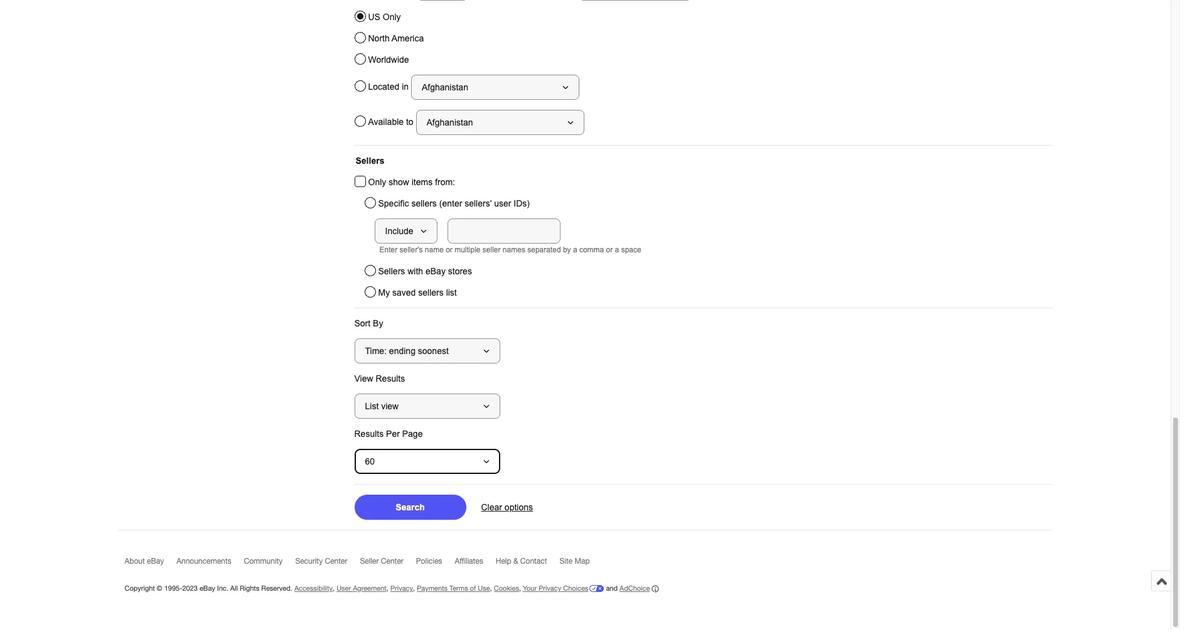 Task type: locate. For each thing, give the bounding box(es) containing it.
results
[[376, 374, 405, 384], [355, 429, 384, 439]]

enter seller's name or multiple seller names separated by a comma or a space
[[380, 246, 642, 254]]

, left privacy link at the left bottom of the page
[[387, 585, 389, 592]]

from:
[[435, 177, 455, 187]]

1 horizontal spatial or
[[606, 246, 613, 254]]

copyright
[[125, 585, 155, 592]]

1 center from the left
[[325, 557, 348, 566]]

agreement
[[353, 585, 387, 592]]

, left "your"
[[519, 585, 521, 592]]

1 vertical spatial sellers
[[418, 288, 444, 298]]

only
[[383, 12, 401, 22], [368, 177, 386, 187]]

sellers for sellers
[[356, 156, 385, 166]]

1 vertical spatial only
[[368, 177, 386, 187]]

1 privacy from the left
[[391, 585, 413, 592]]

sellers
[[356, 156, 385, 166], [378, 266, 405, 276]]

reserved.
[[261, 585, 293, 592]]

privacy down seller center 'link'
[[391, 585, 413, 592]]

search
[[396, 502, 425, 512]]

center inside 'link'
[[381, 557, 404, 566]]

america
[[392, 33, 424, 43]]

0 horizontal spatial center
[[325, 557, 348, 566]]

and
[[606, 585, 618, 592]]

sellers down enter
[[378, 266, 405, 276]]

ebay right about
[[147, 557, 164, 566]]

2 privacy from the left
[[539, 585, 562, 592]]

by
[[563, 246, 571, 254]]

all
[[230, 585, 238, 592]]

1 or from the left
[[446, 246, 453, 254]]

3 , from the left
[[413, 585, 415, 592]]

2 center from the left
[[381, 557, 404, 566]]

4 , from the left
[[490, 585, 492, 592]]

sort by
[[355, 318, 383, 328]]

seller's
[[400, 246, 423, 254]]

options
[[505, 502, 533, 512]]

enter
[[380, 246, 398, 254]]

sellers'
[[465, 198, 492, 209]]

clear options
[[481, 502, 533, 512]]

center for security center
[[325, 557, 348, 566]]

ebay left inc.
[[200, 585, 215, 592]]

2 a from the left
[[615, 246, 619, 254]]

, left cookies
[[490, 585, 492, 592]]

separated
[[528, 246, 561, 254]]

privacy
[[391, 585, 413, 592], [539, 585, 562, 592]]

privacy right "your"
[[539, 585, 562, 592]]

or right comma
[[606, 246, 613, 254]]

terms
[[450, 585, 468, 592]]

us only
[[368, 12, 401, 22]]

results per page
[[355, 429, 423, 439]]

rights
[[240, 585, 260, 592]]

1 horizontal spatial ebay
[[200, 585, 215, 592]]

available
[[368, 117, 404, 127]]

Zip or Postal Code text field
[[579, 0, 692, 1]]

sellers down items
[[412, 198, 437, 209]]

seller
[[360, 557, 379, 566]]

comma
[[580, 246, 604, 254]]

north
[[368, 33, 390, 43]]

center right the security
[[325, 557, 348, 566]]

sellers left list
[[418, 288, 444, 298]]

multiple
[[455, 246, 481, 254]]

or
[[446, 246, 453, 254], [606, 246, 613, 254]]

policies link
[[416, 557, 455, 572]]

1 horizontal spatial privacy
[[539, 585, 562, 592]]

to
[[406, 117, 414, 127]]

with
[[408, 266, 423, 276]]

search button
[[355, 495, 466, 520]]

2 horizontal spatial ebay
[[426, 266, 446, 276]]

help & contact link
[[496, 557, 560, 572]]

0 horizontal spatial or
[[446, 246, 453, 254]]

0 horizontal spatial privacy
[[391, 585, 413, 592]]

,
[[333, 585, 335, 592], [387, 585, 389, 592], [413, 585, 415, 592], [490, 585, 492, 592], [519, 585, 521, 592]]

0 vertical spatial sellers
[[356, 156, 385, 166]]

0 vertical spatial only
[[383, 12, 401, 22]]

results left per
[[355, 429, 384, 439]]

a
[[573, 246, 578, 254], [615, 246, 619, 254]]

only left show
[[368, 177, 386, 187]]

0 vertical spatial ebay
[[426, 266, 446, 276]]

sellers for sellers with ebay stores
[[378, 266, 405, 276]]

0 horizontal spatial a
[[573, 246, 578, 254]]

, left "user" at the bottom
[[333, 585, 335, 592]]

map
[[575, 557, 590, 566]]

sellers
[[412, 198, 437, 209], [418, 288, 444, 298]]

1 vertical spatial ebay
[[147, 557, 164, 566]]

a right by
[[573, 246, 578, 254]]

center
[[325, 557, 348, 566], [381, 557, 404, 566]]

2 or from the left
[[606, 246, 613, 254]]

, left payments
[[413, 585, 415, 592]]

help
[[496, 557, 512, 566]]

clear options link
[[481, 502, 533, 512]]

a left space
[[615, 246, 619, 254]]

view
[[355, 374, 373, 384]]

user agreement link
[[337, 585, 387, 592]]

ebay right with
[[426, 266, 446, 276]]

north america
[[368, 33, 424, 43]]

about
[[125, 557, 145, 566]]

or right 'name'
[[446, 246, 453, 254]]

1 horizontal spatial a
[[615, 246, 619, 254]]

available to
[[368, 117, 416, 127]]

privacy link
[[391, 585, 413, 592]]

sellers down available
[[356, 156, 385, 166]]

inc.
[[217, 585, 228, 592]]

center right seller
[[381, 557, 404, 566]]

use
[[478, 585, 490, 592]]

only right us
[[383, 12, 401, 22]]

your privacy choices link
[[523, 585, 604, 592]]

1 vertical spatial sellers
[[378, 266, 405, 276]]

1 a from the left
[[573, 246, 578, 254]]

cookies
[[494, 585, 519, 592]]

my
[[378, 288, 390, 298]]

announcements
[[177, 557, 231, 566]]

adchoice link
[[620, 585, 660, 593]]

site map link
[[560, 557, 603, 572]]

1 horizontal spatial center
[[381, 557, 404, 566]]

community
[[244, 557, 283, 566]]

results right view
[[376, 374, 405, 384]]

worldwide
[[368, 55, 409, 65]]

choices
[[564, 585, 589, 592]]



Task type: describe. For each thing, give the bounding box(es) containing it.
located in
[[368, 81, 411, 91]]

payments
[[417, 585, 448, 592]]

about ebay
[[125, 557, 164, 566]]

contact
[[521, 557, 547, 566]]

Seller ID text field
[[447, 219, 561, 244]]

©
[[157, 585, 162, 592]]

announcements link
[[177, 557, 244, 572]]

seller
[[483, 246, 501, 254]]

security center link
[[295, 557, 360, 572]]

items
[[412, 177, 433, 187]]

community link
[[244, 557, 295, 572]]

0 vertical spatial sellers
[[412, 198, 437, 209]]

affiliates link
[[455, 557, 496, 572]]

sort
[[355, 318, 371, 328]]

0 vertical spatial results
[[376, 374, 405, 384]]

adchoice
[[620, 585, 650, 592]]

security
[[295, 557, 323, 566]]

located
[[368, 81, 400, 91]]

specific sellers (enter sellers' user ids)
[[378, 198, 530, 209]]

accessibility link
[[295, 585, 333, 592]]

name
[[425, 246, 444, 254]]

user
[[494, 198, 512, 209]]

accessibility
[[295, 585, 333, 592]]

2 vertical spatial ebay
[[200, 585, 215, 592]]

seller center link
[[360, 557, 416, 572]]

only show items from:
[[368, 177, 455, 187]]

space
[[622, 246, 642, 254]]

stores
[[448, 266, 472, 276]]

names
[[503, 246, 526, 254]]

show
[[389, 177, 409, 187]]

about ebay link
[[125, 557, 177, 572]]

2023
[[182, 585, 198, 592]]

5 , from the left
[[519, 585, 521, 592]]

seller center
[[360, 557, 404, 566]]

0 horizontal spatial ebay
[[147, 557, 164, 566]]

list
[[446, 288, 457, 298]]

1995-
[[164, 585, 182, 592]]

2 , from the left
[[387, 585, 389, 592]]

1 , from the left
[[333, 585, 335, 592]]

sellers with ebay stores
[[378, 266, 472, 276]]

site map
[[560, 557, 590, 566]]

of
[[470, 585, 476, 592]]

help & contact
[[496, 557, 547, 566]]

1 vertical spatial results
[[355, 429, 384, 439]]

my saved sellers list
[[378, 288, 457, 298]]

your
[[523, 585, 537, 592]]

us
[[368, 12, 381, 22]]

view results
[[355, 374, 405, 384]]

(enter
[[439, 198, 462, 209]]

clear
[[481, 502, 502, 512]]

by
[[373, 318, 383, 328]]

center for seller center
[[381, 557, 404, 566]]

security center
[[295, 557, 348, 566]]

user
[[337, 585, 351, 592]]

affiliates
[[455, 557, 483, 566]]

cookies link
[[494, 585, 519, 592]]

&
[[514, 557, 518, 566]]

specific
[[378, 198, 409, 209]]

in
[[402, 81, 409, 91]]

copyright © 1995-2023 ebay inc. all rights reserved. accessibility , user agreement , privacy , payments terms of use , cookies , your privacy choices
[[125, 585, 589, 592]]

saved
[[393, 288, 416, 298]]

per
[[386, 429, 400, 439]]

page
[[402, 429, 423, 439]]

site
[[560, 557, 573, 566]]

ids)
[[514, 198, 530, 209]]

payments terms of use link
[[417, 585, 490, 592]]

and adchoice
[[604, 585, 650, 592]]

policies
[[416, 557, 442, 566]]



Task type: vqa. For each thing, say whether or not it's contained in the screenshot.
2nd Privacy from the left
yes



